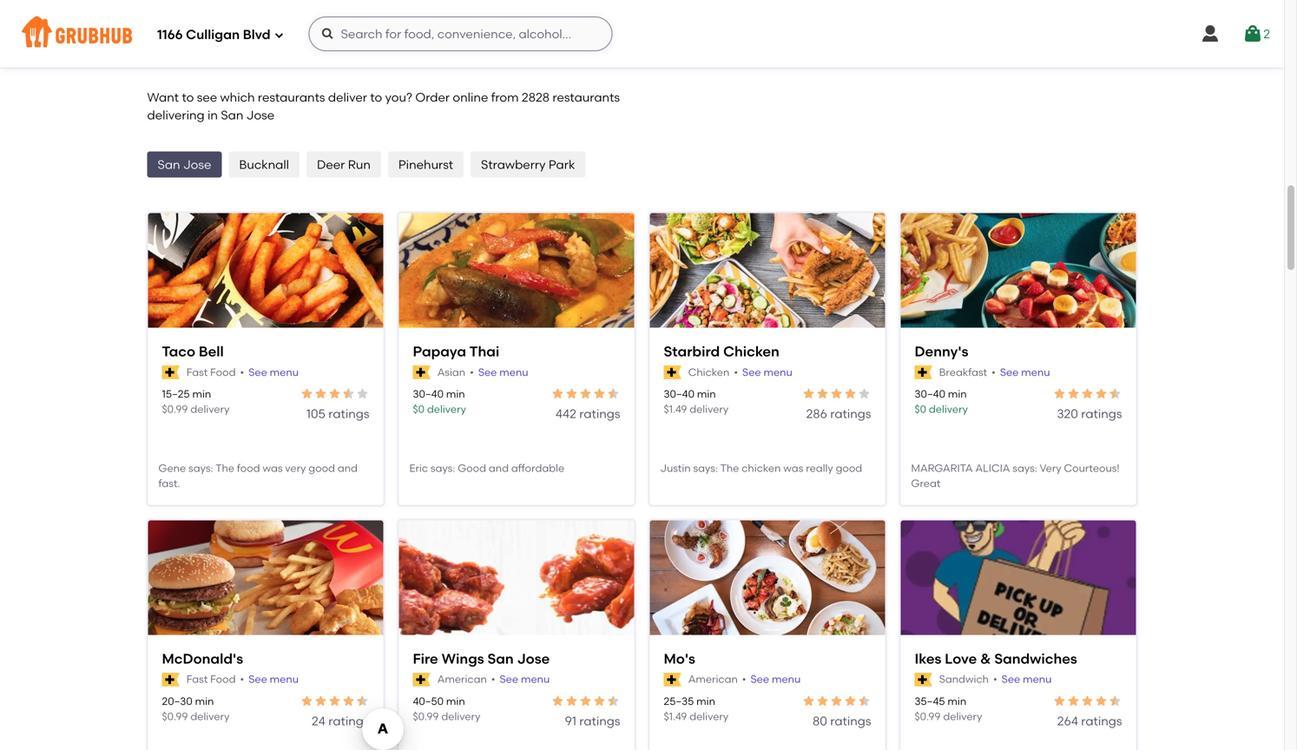 Task type: describe. For each thing, give the bounding box(es) containing it.
gene says: the food was very good and fast.
[[159, 462, 358, 490]]

ratings for ikes love & sandwiches
[[1082, 714, 1123, 729]]

sandwich
[[940, 673, 989, 686]]

was for taco bell
[[263, 462, 283, 475]]

from
[[491, 90, 519, 105]]

eric says: good and affordable
[[410, 462, 565, 475]]

see for denny's
[[1001, 366, 1019, 379]]

proceed to checkout button
[[1029, 451, 1262, 482]]

papaya thai delivery image
[[399, 213, 635, 330]]

food for taco bell
[[210, 366, 236, 379]]

ikes
[[915, 651, 942, 668]]

subscription pass image for taco bell
[[162, 366, 180, 380]]

25–35
[[664, 696, 694, 708]]

Search for food, convenience, alcohol... search field
[[309, 17, 613, 51]]

1 vertical spatial chicken
[[689, 366, 730, 379]]

subscription pass image for mo's
[[664, 673, 682, 687]]

min for mcdonald's
[[195, 696, 214, 708]]

very
[[285, 462, 306, 475]]

chicken • see menu
[[689, 366, 793, 379]]

$1.49 for starbird chicken
[[664, 403, 687, 416]]

min for papaya thai
[[446, 388, 465, 401]]

min for fire wings san jose
[[446, 696, 465, 708]]

papaya
[[413, 343, 467, 360]]

80 ratings
[[813, 714, 872, 729]]

now
[[338, 17, 382, 42]]

see menu link for taco bell
[[249, 365, 299, 380]]

1166 culligan blvd
[[157, 27, 271, 43]]

svg image
[[321, 27, 335, 41]]

delivery for papaya thai
[[427, 403, 466, 416]]

you?
[[385, 90, 413, 105]]

ratings for fire wings san jose
[[580, 714, 621, 729]]

2 and from the left
[[489, 462, 509, 475]]

subscription pass image for ikes love & sandwiches
[[915, 673, 933, 687]]

91 ratings
[[565, 714, 621, 729]]

30–40 for starbird
[[664, 388, 695, 401]]

in
[[208, 108, 218, 122]]

delivering
[[147, 108, 205, 122]]

taco bell link
[[162, 342, 370, 362]]

great
[[912, 477, 941, 490]]

strawberry park
[[481, 157, 575, 172]]

80
[[813, 714, 828, 729]]

442
[[556, 407, 577, 421]]

deliver
[[328, 90, 367, 105]]

91
[[565, 714, 577, 729]]

264 ratings
[[1058, 714, 1123, 729]]

fast for taco bell
[[187, 366, 208, 379]]

$0 for denny's
[[915, 403, 927, 416]]

deer
[[317, 157, 345, 172]]

chicken
[[742, 462, 781, 475]]

$1.49 for mo's
[[664, 711, 687, 723]]

papaya thai link
[[413, 342, 621, 362]]

see menu link for mo's
[[751, 673, 801, 688]]

ratings for mo's
[[831, 714, 872, 729]]

2
[[1264, 26, 1271, 41]]

20–30 min $0.99 delivery
[[162, 696, 230, 723]]

denny's delivery image
[[901, 213, 1137, 330]]

min for denny's
[[948, 388, 967, 401]]

320
[[1058, 407, 1079, 421]]

says: for papaya
[[431, 462, 455, 475]]

2 button
[[1243, 18, 1271, 50]]

• for papaya thai
[[470, 366, 474, 379]]

culligan
[[186, 27, 240, 43]]

margarita alicia says: very courteous! great
[[912, 462, 1120, 490]]

mo's
[[664, 651, 696, 668]]

bell
[[199, 343, 224, 360]]

open
[[280, 17, 333, 42]]

blvd
[[243, 27, 271, 43]]

affordable
[[512, 462, 565, 475]]

30–40 min $1.49 delivery
[[664, 388, 729, 416]]

asian • see menu
[[438, 366, 529, 379]]

• down "taco bell" link
[[240, 366, 244, 379]]

20–30
[[162, 696, 193, 708]]

delivery for denny's
[[929, 403, 969, 416]]

see menu link for papaya thai
[[479, 365, 529, 380]]

0 horizontal spatial jose
[[183, 157, 211, 172]]

strawberry park link
[[471, 152, 586, 178]]

san jose
[[158, 157, 211, 172]]

15–25 min $0.99 delivery
[[162, 388, 230, 416]]

alicia
[[976, 462, 1011, 475]]

run
[[348, 157, 371, 172]]

want to see which restaurants deliver to you? order online from 2828 restaurants delivering in san jose
[[147, 90, 620, 122]]

subscription pass image for denny's
[[915, 366, 933, 380]]

ikes love & sandwiches link
[[915, 650, 1123, 669]]

asian
[[438, 366, 466, 379]]

to for proceed
[[1136, 459, 1148, 474]]

sandwiches
[[995, 651, 1078, 668]]

$0.99 for mcdonald's
[[162, 711, 188, 723]]

see down mcdonald's link
[[249, 673, 267, 686]]

• for ikes love & sandwiches
[[994, 673, 998, 686]]

see menu link for fire wings san jose
[[500, 673, 550, 688]]

courteous!
[[1065, 462, 1120, 475]]

good for chicken
[[836, 462, 863, 475]]

• down mcdonald's link
[[240, 673, 244, 686]]

fire wings san jose link
[[413, 650, 621, 669]]

papaya thai
[[413, 343, 500, 360]]

fire
[[413, 651, 438, 668]]

want
[[147, 90, 179, 105]]

says: for starbird
[[694, 462, 718, 475]]

2 vertical spatial jose
[[517, 651, 550, 668]]

1 restaurants from the left
[[258, 90, 325, 105]]

• for starbird chicken
[[734, 366, 738, 379]]

$0 for papaya thai
[[413, 403, 425, 416]]

$0.99 for ikes love & sandwiches
[[915, 711, 941, 723]]

fast for mcdonald's
[[187, 673, 208, 686]]

1166
[[157, 27, 183, 43]]

taco
[[162, 343, 196, 360]]

very
[[1040, 462, 1062, 475]]

30–40 min $0 delivery for papaya thai
[[413, 388, 466, 416]]

see for mo's
[[751, 673, 770, 686]]

fast.
[[159, 477, 180, 490]]

bucknall link
[[229, 152, 300, 178]]

the for bell
[[216, 462, 235, 475]]

see for papaya thai
[[479, 366, 497, 379]]

40–50
[[413, 696, 444, 708]]

286
[[807, 407, 828, 421]]

menu for ikes love & sandwiches
[[1023, 673, 1052, 686]]

25–35 min $1.49 delivery
[[664, 696, 729, 723]]

see menu link for denny's
[[1001, 365, 1051, 380]]

mo's link
[[664, 650, 872, 669]]

menu for papaya thai
[[500, 366, 529, 379]]

see
[[197, 90, 217, 105]]

30–40 min $0 delivery for denny's
[[915, 388, 969, 416]]

fire wings san jose delivery image
[[399, 521, 635, 637]]

denny's link
[[915, 342, 1123, 362]]

starbird chicken link
[[664, 342, 872, 362]]

proceed to checkout
[[1083, 459, 1209, 474]]

fast food • see menu for mcdonald's
[[187, 673, 299, 686]]

says: for taco
[[189, 462, 213, 475]]

24 ratings
[[312, 714, 370, 729]]

online
[[453, 90, 489, 105]]



Task type: locate. For each thing, give the bounding box(es) containing it.
0 horizontal spatial san
[[158, 157, 180, 172]]

ratings for starbird chicken
[[831, 407, 872, 421]]

105 ratings
[[307, 407, 370, 421]]

delivery down 40–50
[[442, 711, 481, 723]]

chicken down starbird chicken
[[689, 366, 730, 379]]

park
[[549, 157, 575, 172]]

see down the mo's link
[[751, 673, 770, 686]]

• right breakfast
[[992, 366, 996, 379]]

see down "taco bell" link
[[249, 366, 267, 379]]

24
[[312, 714, 326, 729]]

see menu link down "taco bell" link
[[249, 365, 299, 380]]

1 horizontal spatial 30–40 min $0 delivery
[[915, 388, 969, 416]]

0 vertical spatial jose
[[247, 108, 275, 122]]

san inside want to see which restaurants deliver to you? order online from 2828 restaurants delivering in san jose
[[221, 108, 244, 122]]

min for ikes love & sandwiches
[[948, 696, 967, 708]]

1 vertical spatial fast food • see menu
[[187, 673, 299, 686]]

american up 25–35 min $1.49 delivery
[[689, 673, 738, 686]]

1 and from the left
[[338, 462, 358, 475]]

menu for starbird chicken
[[764, 366, 793, 379]]

30–40 down asian
[[413, 388, 444, 401]]

1 vertical spatial jose
[[183, 157, 211, 172]]

min right 40–50
[[446, 696, 465, 708]]

1 horizontal spatial restaurants
[[553, 90, 620, 105]]

menu down mcdonald's link
[[270, 673, 299, 686]]

bucknall
[[239, 157, 289, 172]]

mcdonald's
[[162, 651, 243, 668]]

sandwich • see menu
[[940, 673, 1052, 686]]

see for ikes love & sandwiches
[[1002, 673, 1021, 686]]

delivery for mcdonald's
[[191, 711, 230, 723]]

1 horizontal spatial 30–40
[[664, 388, 695, 401]]

subscription pass image down ikes
[[915, 673, 933, 687]]

delivery inside 20–30 min $0.99 delivery
[[191, 711, 230, 723]]

menu down starbird chicken link
[[764, 366, 793, 379]]

• for denny's
[[992, 366, 996, 379]]

$0.99 for taco bell
[[162, 403, 188, 416]]

min down 'sandwich'
[[948, 696, 967, 708]]

$0.99 inside 15–25 min $0.99 delivery
[[162, 403, 188, 416]]

ratings right 264
[[1082, 714, 1123, 729]]

good right very on the left bottom
[[309, 462, 335, 475]]

ratings for mcdonald's
[[329, 714, 370, 729]]

menu down "taco bell" link
[[270, 366, 299, 379]]

eric
[[410, 462, 428, 475]]

min inside 15–25 min $0.99 delivery
[[192, 388, 211, 401]]

2 the from the left
[[721, 462, 740, 475]]

320 ratings
[[1058, 407, 1123, 421]]

1 horizontal spatial good
[[836, 462, 863, 475]]

min down asian
[[446, 388, 465, 401]]

min inside 40–50 min $0.99 delivery
[[446, 696, 465, 708]]

pinehurst link
[[388, 152, 464, 178]]

to left see
[[182, 90, 194, 105]]

1 fast from the top
[[187, 366, 208, 379]]

see menu link down mcdonald's link
[[249, 673, 299, 688]]

1 horizontal spatial the
[[721, 462, 740, 475]]

2 horizontal spatial svg image
[[1243, 23, 1264, 44]]

2 food from the top
[[210, 673, 236, 686]]

$0.99 inside 40–50 min $0.99 delivery
[[413, 711, 439, 723]]

2 horizontal spatial san
[[488, 651, 514, 668]]

good right really
[[836, 462, 863, 475]]

american down wings
[[438, 673, 487, 686]]

food down bell at left
[[210, 366, 236, 379]]

thai
[[470, 343, 500, 360]]

1 fast food • see menu from the top
[[187, 366, 299, 379]]

35–45
[[915, 696, 946, 708]]

delivery for taco bell
[[191, 403, 230, 416]]

2 horizontal spatial to
[[1136, 459, 1148, 474]]

justin says: the chicken was really good
[[661, 462, 863, 475]]

min inside 20–30 min $0.99 delivery
[[195, 696, 214, 708]]

1 horizontal spatial $0
[[915, 403, 927, 416]]

see menu link down ikes love & sandwiches link
[[1002, 673, 1052, 688]]

was inside gene says: the food was very good and fast.
[[263, 462, 283, 475]]

checkout
[[1151, 459, 1209, 474]]

jose down which
[[247, 108, 275, 122]]

which
[[220, 90, 255, 105]]

30–40 for papaya
[[413, 388, 444, 401]]

0 vertical spatial chicken
[[724, 343, 780, 360]]

american • see menu for fire wings san jose
[[438, 673, 550, 686]]

1 was from the left
[[263, 462, 283, 475]]

restaurants
[[147, 17, 275, 42]]

2 american from the left
[[689, 673, 738, 686]]

2 restaurants from the left
[[553, 90, 620, 105]]

• for fire wings san jose
[[492, 673, 496, 686]]

delivery down breakfast
[[929, 403, 969, 416]]

ratings for papaya thai
[[580, 407, 621, 421]]

subscription pass image
[[413, 366, 431, 380], [664, 366, 682, 380], [162, 673, 180, 687], [413, 673, 431, 687], [664, 673, 682, 687]]

subscription pass image
[[162, 366, 180, 380], [915, 366, 933, 380], [915, 673, 933, 687]]

442 ratings
[[556, 407, 621, 421]]

american • see menu
[[438, 673, 550, 686], [689, 673, 801, 686]]

$0.99 down the 20–30
[[162, 711, 188, 723]]

says: right "gene"
[[189, 462, 213, 475]]

0 horizontal spatial restaurants
[[258, 90, 325, 105]]

menu down sandwiches
[[1023, 673, 1052, 686]]

0 horizontal spatial and
[[338, 462, 358, 475]]

• down starbird chicken
[[734, 366, 738, 379]]

min right the 20–30
[[195, 696, 214, 708]]

order
[[416, 90, 450, 105]]

30–40 min $0 delivery down asian
[[413, 388, 466, 416]]

ikes love & sandwiches delivery image
[[901, 521, 1137, 637]]

the
[[216, 462, 235, 475], [721, 462, 740, 475]]

chicken up chicken • see menu
[[724, 343, 780, 360]]

delivery down bell at left
[[191, 403, 230, 416]]

1 says: from the left
[[189, 462, 213, 475]]

food down mcdonald's
[[210, 673, 236, 686]]

subscription pass image up the 20–30
[[162, 673, 180, 687]]

american • see menu down the mo's link
[[689, 673, 801, 686]]

see down fire wings san jose link
[[500, 673, 519, 686]]

1 good from the left
[[309, 462, 335, 475]]

2 vertical spatial san
[[488, 651, 514, 668]]

ratings right 442
[[580, 407, 621, 421]]

and
[[338, 462, 358, 475], [489, 462, 509, 475]]

2 was from the left
[[784, 462, 804, 475]]

$0.99 inside '35–45 min $0.99 delivery'
[[915, 711, 941, 723]]

2828
[[522, 90, 550, 105]]

menu for fire wings san jose
[[521, 673, 550, 686]]

american • see menu for mo's
[[689, 673, 801, 686]]

$1.49 down 25–35
[[664, 711, 687, 723]]

the for chicken
[[721, 462, 740, 475]]

2 says: from the left
[[431, 462, 455, 475]]

see down starbird chicken link
[[743, 366, 762, 379]]

fast food • see menu down mcdonald's link
[[187, 673, 299, 686]]

1 horizontal spatial to
[[370, 90, 382, 105]]

1 the from the left
[[216, 462, 235, 475]]

30–40 down the starbird
[[664, 388, 695, 401]]

min for starbird chicken
[[697, 388, 716, 401]]

2 fast from the top
[[187, 673, 208, 686]]

delivery down 35–45 in the bottom right of the page
[[944, 711, 983, 723]]

30–40 min $0 delivery
[[413, 388, 466, 416], [915, 388, 969, 416]]

0 vertical spatial fast food • see menu
[[187, 366, 299, 379]]

starbird chicken delivery image
[[650, 213, 886, 330]]

delivery down asian
[[427, 403, 466, 416]]

1 vertical spatial san
[[158, 157, 180, 172]]

0 horizontal spatial 30–40 min $0 delivery
[[413, 388, 466, 416]]

$0 down 'denny's'
[[915, 403, 927, 416]]

min right 25–35
[[697, 696, 716, 708]]

see menu link for starbird chicken
[[743, 365, 793, 380]]

was for starbird chicken
[[784, 462, 804, 475]]

delivery inside '35–45 min $0.99 delivery'
[[944, 711, 983, 723]]

american for fire wings san jose
[[438, 673, 487, 686]]

see down thai
[[479, 366, 497, 379]]

to left you?
[[370, 90, 382, 105]]

1 horizontal spatial american • see menu
[[689, 673, 801, 686]]

ratings right 320
[[1082, 407, 1123, 421]]

subscription pass image for papaya thai
[[413, 366, 431, 380]]

jose inside want to see which restaurants deliver to you? order online from 2828 restaurants delivering in san jose
[[247, 108, 275, 122]]

subscription pass image for mcdonald's
[[162, 673, 180, 687]]

american
[[438, 673, 487, 686], [689, 673, 738, 686]]

main navigation navigation
[[0, 0, 1285, 68]]

delivery for ikes love & sandwiches
[[944, 711, 983, 723]]

1 vertical spatial food
[[210, 673, 236, 686]]

ratings right 286
[[831, 407, 872, 421]]

0 vertical spatial food
[[210, 366, 236, 379]]

menu for denny's
[[1022, 366, 1051, 379]]

star icon image
[[300, 387, 314, 401], [314, 387, 328, 401], [328, 387, 342, 401], [342, 387, 356, 401], [342, 387, 356, 401], [356, 387, 370, 401], [551, 387, 565, 401], [565, 387, 579, 401], [579, 387, 593, 401], [593, 387, 607, 401], [607, 387, 621, 401], [607, 387, 621, 401], [802, 387, 816, 401], [816, 387, 830, 401], [830, 387, 844, 401], [844, 387, 858, 401], [858, 387, 872, 401], [1053, 387, 1067, 401], [1067, 387, 1081, 401], [1081, 387, 1095, 401], [1095, 387, 1109, 401], [1109, 387, 1123, 401], [1109, 387, 1123, 401], [300, 695, 314, 709], [314, 695, 328, 709], [328, 695, 342, 709], [342, 695, 356, 709], [356, 695, 370, 709], [356, 695, 370, 709], [551, 695, 565, 709], [565, 695, 579, 709], [579, 695, 593, 709], [593, 695, 607, 709], [607, 695, 621, 709], [607, 695, 621, 709], [802, 695, 816, 709], [816, 695, 830, 709], [830, 695, 844, 709], [844, 695, 858, 709], [858, 695, 872, 709], [858, 695, 872, 709], [1053, 695, 1067, 709], [1067, 695, 1081, 709], [1081, 695, 1095, 709], [1095, 695, 1109, 709], [1109, 695, 1123, 709], [1109, 695, 1123, 709]]

1 30–40 min $0 delivery from the left
[[413, 388, 466, 416]]

1 $0 from the left
[[413, 403, 425, 416]]

san down delivering
[[158, 157, 180, 172]]

subscription pass image down 'denny's'
[[915, 366, 933, 380]]

2 horizontal spatial 30–40
[[915, 388, 946, 401]]

• for mo's
[[743, 673, 747, 686]]

$0
[[413, 403, 425, 416], [915, 403, 927, 416]]

menu down fire wings san jose link
[[521, 673, 550, 686]]

mo's delivery image
[[650, 521, 886, 637]]

taco bell
[[162, 343, 224, 360]]

0 horizontal spatial good
[[309, 462, 335, 475]]

fire wings san jose
[[413, 651, 550, 668]]

ratings for taco bell
[[329, 407, 370, 421]]

delivery down chicken • see menu
[[690, 403, 729, 416]]

delivery inside 30–40 min $1.49 delivery
[[690, 403, 729, 416]]

subscription pass image for starbird chicken
[[664, 366, 682, 380]]

restaurants right 2828
[[553, 90, 620, 105]]

delivery down 25–35
[[690, 711, 729, 723]]

fast food • see menu down "taco bell" link
[[187, 366, 299, 379]]

min for mo's
[[697, 696, 716, 708]]

$1.49 inside 30–40 min $1.49 delivery
[[664, 403, 687, 416]]

really
[[806, 462, 834, 475]]

taco bell delivery image
[[148, 213, 384, 330]]

3 30–40 from the left
[[915, 388, 946, 401]]

ratings right 105
[[329, 407, 370, 421]]

1 vertical spatial $1.49
[[664, 711, 687, 723]]

0 vertical spatial $1.49
[[664, 403, 687, 416]]

• down the mo's link
[[743, 673, 747, 686]]

$0 up eric
[[413, 403, 425, 416]]

see menu link for ikes love & sandwiches
[[1002, 673, 1052, 688]]

0 horizontal spatial american • see menu
[[438, 673, 550, 686]]

15–25
[[162, 388, 190, 401]]

1 american • see menu from the left
[[438, 673, 550, 686]]

0 horizontal spatial svg image
[[274, 30, 285, 40]]

ratings for denny's
[[1082, 407, 1123, 421]]

starbird
[[664, 343, 720, 360]]

ratings right '80'
[[831, 714, 872, 729]]

and right very on the left bottom
[[338, 462, 358, 475]]

delivery for mo's
[[690, 711, 729, 723]]

1 horizontal spatial american
[[689, 673, 738, 686]]

264
[[1058, 714, 1079, 729]]

min for taco bell
[[192, 388, 211, 401]]

• down fire wings san jose
[[492, 673, 496, 686]]

30–40 min $0 delivery down breakfast
[[915, 388, 969, 416]]

breakfast • see menu
[[940, 366, 1051, 379]]

deer run
[[317, 157, 371, 172]]

to for want
[[182, 90, 194, 105]]

see menu link
[[249, 365, 299, 380], [479, 365, 529, 380], [743, 365, 793, 380], [1001, 365, 1051, 380], [249, 673, 299, 688], [500, 673, 550, 688], [751, 673, 801, 688], [1002, 673, 1052, 688]]

see down ikes love & sandwiches link
[[1002, 673, 1021, 686]]

3 says: from the left
[[694, 462, 718, 475]]

chicken
[[724, 343, 780, 360], [689, 366, 730, 379]]

see for starbird chicken
[[743, 366, 762, 379]]

restaurants right which
[[258, 90, 325, 105]]

0 horizontal spatial 30–40
[[413, 388, 444, 401]]

pinehurst
[[399, 157, 453, 172]]

svg image
[[1201, 23, 1222, 44], [1243, 23, 1264, 44], [274, 30, 285, 40]]

delivery for fire wings san jose
[[442, 711, 481, 723]]

min inside 30–40 min $1.49 delivery
[[697, 388, 716, 401]]

1 horizontal spatial san
[[221, 108, 244, 122]]

strawberry
[[481, 157, 546, 172]]

svg image inside 2 button
[[1243, 23, 1264, 44]]

see menu link down starbird chicken link
[[743, 365, 793, 380]]

$0.99 down 15–25
[[162, 403, 188, 416]]

1 vertical spatial fast
[[187, 673, 208, 686]]

see menu link down papaya thai link
[[479, 365, 529, 380]]

american for mo's
[[689, 673, 738, 686]]

margarita
[[912, 462, 973, 475]]

1 horizontal spatial jose
[[247, 108, 275, 122]]

to inside the proceed to checkout button
[[1136, 459, 1148, 474]]

menu down papaya thai link
[[500, 366, 529, 379]]

deer run link
[[307, 152, 381, 178]]

subscription pass image down mo's on the right bottom
[[664, 673, 682, 687]]

35–45 min $0.99 delivery
[[915, 696, 983, 723]]

•
[[240, 366, 244, 379], [470, 366, 474, 379], [734, 366, 738, 379], [992, 366, 996, 379], [240, 673, 244, 686], [492, 673, 496, 686], [743, 673, 747, 686], [994, 673, 998, 686]]

fast
[[187, 366, 208, 379], [187, 673, 208, 686]]

delivery down the 20–30
[[191, 711, 230, 723]]

4 says: from the left
[[1013, 462, 1038, 475]]

fast down mcdonald's
[[187, 673, 208, 686]]

says: inside gene says: the food was very good and fast.
[[189, 462, 213, 475]]

2 $1.49 from the top
[[664, 711, 687, 723]]

good for bell
[[309, 462, 335, 475]]

menu down denny's link
[[1022, 366, 1051, 379]]

2 fast food • see menu from the top
[[187, 673, 299, 686]]

30–40 inside 30–40 min $1.49 delivery
[[664, 388, 695, 401]]

min inside '35–45 min $0.99 delivery'
[[948, 696, 967, 708]]

0 horizontal spatial to
[[182, 90, 194, 105]]

menu down the mo's link
[[772, 673, 801, 686]]

0 vertical spatial fast
[[187, 366, 208, 379]]

delivery
[[191, 403, 230, 416], [427, 403, 466, 416], [690, 403, 729, 416], [929, 403, 969, 416], [191, 711, 230, 723], [442, 711, 481, 723], [690, 711, 729, 723], [944, 711, 983, 723]]

$0.99 for fire wings san jose
[[413, 711, 439, 723]]

san right wings
[[488, 651, 514, 668]]

0 horizontal spatial was
[[263, 462, 283, 475]]

min inside 25–35 min $1.49 delivery
[[697, 696, 716, 708]]

$0.99 down 35–45 in the bottom right of the page
[[915, 711, 941, 723]]

the left food
[[216, 462, 235, 475]]

subscription pass image down fire
[[413, 673, 431, 687]]

love
[[945, 651, 977, 668]]

1 30–40 from the left
[[413, 388, 444, 401]]

$0.99 inside 20–30 min $0.99 delivery
[[162, 711, 188, 723]]

40–50 min $0.99 delivery
[[413, 696, 481, 723]]

30–40 down breakfast
[[915, 388, 946, 401]]

• down ikes love & sandwiches
[[994, 673, 998, 686]]

2 american • see menu from the left
[[689, 673, 801, 686]]

2 good from the left
[[836, 462, 863, 475]]

american • see menu down fire wings san jose
[[438, 673, 550, 686]]

2 horizontal spatial jose
[[517, 651, 550, 668]]

jose right wings
[[517, 651, 550, 668]]

1 horizontal spatial svg image
[[1201, 23, 1222, 44]]

denny's
[[915, 343, 969, 360]]

1 horizontal spatial was
[[784, 462, 804, 475]]

to right the proceed
[[1136, 459, 1148, 474]]

0 horizontal spatial $0
[[413, 403, 425, 416]]

see for fire wings san jose
[[500, 673, 519, 686]]

min
[[192, 388, 211, 401], [446, 388, 465, 401], [697, 388, 716, 401], [948, 388, 967, 401], [195, 696, 214, 708], [446, 696, 465, 708], [697, 696, 716, 708], [948, 696, 967, 708]]

food for mcdonald's
[[210, 673, 236, 686]]

breakfast
[[940, 366, 988, 379]]

says: right eric
[[431, 462, 455, 475]]

0 horizontal spatial the
[[216, 462, 235, 475]]

fast food • see menu for taco bell
[[187, 366, 299, 379]]

see down denny's link
[[1001, 366, 1019, 379]]

and inside gene says: the food was very good and fast.
[[338, 462, 358, 475]]

delivery inside 15–25 min $0.99 delivery
[[191, 403, 230, 416]]

good
[[309, 462, 335, 475], [836, 462, 863, 475]]

good
[[458, 462, 486, 475]]

delivery for starbird chicken
[[690, 403, 729, 416]]

• right asian
[[470, 366, 474, 379]]

good inside gene says: the food was very good and fast.
[[309, 462, 335, 475]]

the inside gene says: the food was very good and fast.
[[216, 462, 235, 475]]

0 vertical spatial san
[[221, 108, 244, 122]]

see menu link down fire wings san jose link
[[500, 673, 550, 688]]

$1.49 inside 25–35 min $1.49 delivery
[[664, 711, 687, 723]]

min right 15–25
[[192, 388, 211, 401]]

1 american from the left
[[438, 673, 487, 686]]

fast down taco bell
[[187, 366, 208, 379]]

1 horizontal spatial and
[[489, 462, 509, 475]]

restaurants open now
[[147, 17, 382, 42]]

1 food from the top
[[210, 366, 236, 379]]

see menu link down the mo's link
[[751, 673, 801, 688]]

mcdonald's delivery image
[[148, 521, 384, 637]]

delivery inside 25–35 min $1.49 delivery
[[690, 711, 729, 723]]

subscription pass image for fire wings san jose
[[413, 673, 431, 687]]

says: left very
[[1013, 462, 1038, 475]]

2 30–40 from the left
[[664, 388, 695, 401]]

286 ratings
[[807, 407, 872, 421]]

san down which
[[221, 108, 244, 122]]

justin
[[661, 462, 691, 475]]

ikes love & sandwiches
[[915, 651, 1078, 668]]

wings
[[442, 651, 484, 668]]

2 $0 from the left
[[915, 403, 927, 416]]

mcdonald's link
[[162, 650, 370, 669]]

says: inside margarita alicia says: very courteous! great
[[1013, 462, 1038, 475]]

ratings right 24
[[329, 714, 370, 729]]

1 $1.49 from the top
[[664, 403, 687, 416]]

subscription pass image up 15–25
[[162, 366, 180, 380]]

2 30–40 min $0 delivery from the left
[[915, 388, 969, 416]]

delivery inside 40–50 min $0.99 delivery
[[442, 711, 481, 723]]

see menu link for mcdonald's
[[249, 673, 299, 688]]

105
[[307, 407, 326, 421]]

menu for mo's
[[772, 673, 801, 686]]

see menu link down denny's link
[[1001, 365, 1051, 380]]

jose down in
[[183, 157, 211, 172]]

and right "good"
[[489, 462, 509, 475]]

restaurants
[[258, 90, 325, 105], [553, 90, 620, 105]]

0 horizontal spatial american
[[438, 673, 487, 686]]



Task type: vqa. For each thing, say whether or not it's contained in the screenshot.


